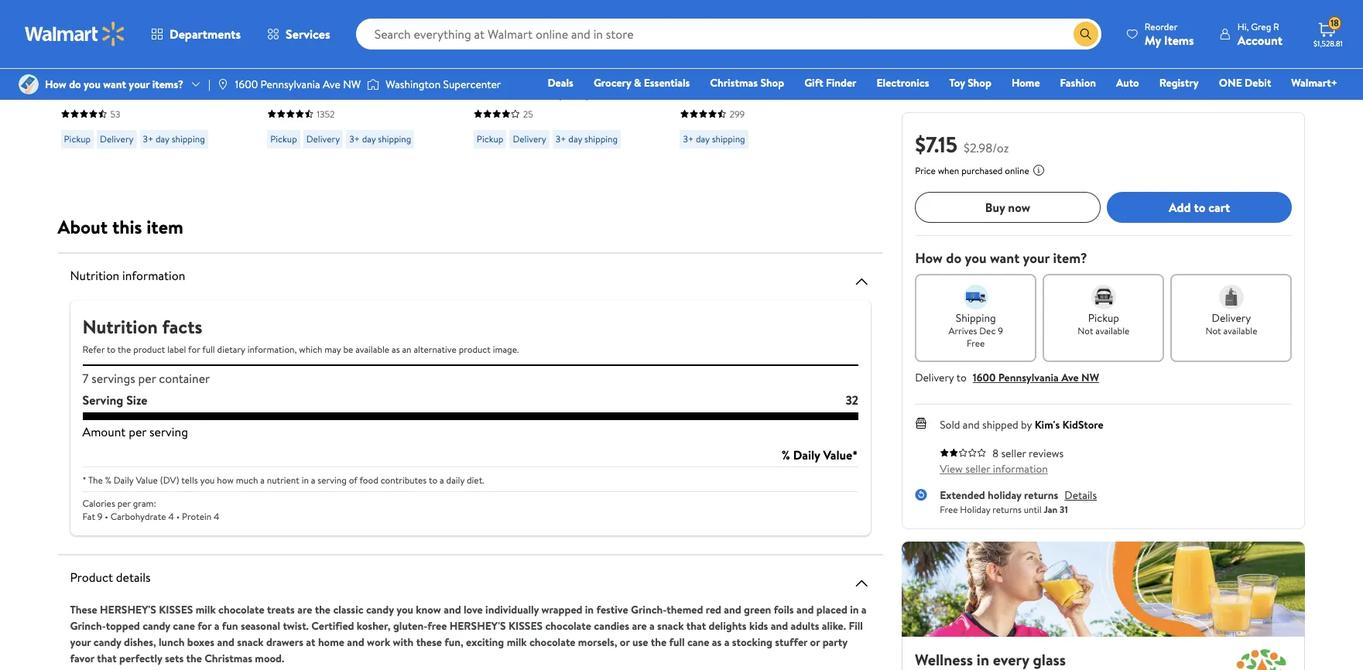 Task type: locate. For each thing, give the bounding box(es) containing it.
1 horizontal spatial shop
[[968, 75, 992, 91]]

per for amount
[[129, 424, 147, 441]]

1 vertical spatial how
[[916, 249, 943, 268]]

by
[[1022, 417, 1033, 433]]

1 vertical spatial nutrition
[[82, 314, 158, 340]]

1 • from the left
[[105, 510, 108, 524]]

for up boxes
[[198, 619, 212, 634]]

free inside shipping arrives dec 9 free
[[967, 337, 985, 350]]

1 horizontal spatial returns
[[1025, 488, 1059, 503]]

9 inside shipping arrives dec 9 free
[[999, 325, 1004, 338]]

0 vertical spatial do
[[69, 77, 81, 92]]

view seller information
[[940, 462, 1049, 477]]

christmas inside these hershey's kisses milk chocolate treats are the classic candy you know and love individually wrapped in festive grinch-themed red and green foils and placed in a grinch-topped candy cane for a fun seasonal twist. certified kosher, gluten-free hershey's kisses chocolate candies are a snack that delights kids and adults alike. fill your candy dishes, lunch boxes and snack drawers at home and work with these fun, exciting milk chocolate morsels, or use the full cane as a stocking stuffer or party favor that perfectly sets the christmas mood.
[[205, 651, 252, 667]]

items?
[[152, 77, 184, 92]]

home
[[1012, 75, 1041, 91]]

not for delivery
[[1206, 325, 1222, 338]]

shop for christmas shop
[[761, 75, 785, 91]]

3 day from the left
[[569, 132, 583, 145]]

milk right 'exciting'
[[507, 635, 527, 651]]

1 shipping from the left
[[172, 132, 205, 145]]

0 vertical spatial your
[[129, 77, 150, 92]]

pickup not available
[[1078, 311, 1130, 338]]

purchased
[[962, 164, 1003, 177]]

delivery down 1352
[[306, 132, 340, 145]]

daily left value
[[114, 474, 134, 487]]

your down the minis
[[129, 77, 150, 92]]

shipping for reese's milk chocolate peanut butter assorted shapes christmas candy, bag 9.6 oz
[[585, 132, 618, 145]]

one debit
[[1220, 75, 1272, 91]]

0 horizontal spatial available
[[356, 343, 390, 356]]

1 horizontal spatial ave
[[1062, 370, 1080, 386]]

¢/oz inside $3.96 41.3 ¢/oz reese's milk chocolate peanut butter assorted shapes christmas candy, bag 9.6 oz
[[533, 28, 553, 44]]

3+ day shipping for candy
[[349, 132, 412, 145]]

shapes
[[562, 67, 600, 84]]

love
[[464, 603, 483, 618]]

9 inside calories per gram: fat 9 • carbohydrate 4 • protein 4
[[97, 510, 103, 524]]

as inside these hershey's kisses milk chocolate treats are the classic candy you know and love individually wrapped in festive grinch-themed red and green foils and placed in a grinch-topped candy cane for a fun seasonal twist. certified kosher, gluten-free hershey's kisses chocolate candies are a snack that delights kids and adults alike. fill your candy dishes, lunch boxes and snack drawers at home and work with these fun, exciting milk chocolate morsels, or use the full cane as a stocking stuffer or party favor that perfectly sets the christmas mood.
[[712, 635, 722, 651]]

full inside these hershey's kisses milk chocolate treats are the classic candy you know and love individually wrapped in festive grinch-themed red and green foils and placed in a grinch-topped candy cane for a fun seasonal twist. certified kosher, gluten-free hershey's kisses chocolate candies are a snack that delights kids and adults alike. fill your candy dishes, lunch boxes and snack drawers at home and work with these fun, exciting milk chocolate morsels, or use the full cane as a stocking stuffer or party favor that perfectly sets the christmas mood.
[[670, 635, 685, 651]]

as down delights in the right bottom of the page
[[712, 635, 722, 651]]

0 vertical spatial ave
[[323, 77, 341, 92]]

a right the candies at bottom
[[650, 619, 655, 634]]

how for how do you want your items?
[[45, 77, 66, 92]]

0 vertical spatial chocolate
[[218, 603, 265, 618]]

1 horizontal spatial •
[[176, 510, 180, 524]]

holiday down view seller information link
[[961, 503, 991, 516]]

want up 53
[[103, 77, 126, 92]]

daily left value*
[[794, 447, 821, 464]]

1 horizontal spatial candy
[[392, 67, 426, 84]]

1 3+ day shipping from the left
[[143, 132, 205, 145]]

2 4 from the left
[[214, 510, 220, 524]]

walmart+ link
[[1285, 74, 1345, 91]]

candy inside $2.00 66.7 ¢/oz m&m's christmas stocking stuffer milk chocolate candy cane - 3 oz tube
[[392, 67, 426, 84]]

pickup down supercenter
[[477, 132, 504, 145]]

price when purchased online
[[916, 164, 1030, 177]]

2 shipping from the left
[[378, 132, 412, 145]]

0 horizontal spatial holiday
[[87, 50, 127, 67]]

daily
[[794, 447, 821, 464], [114, 474, 134, 487]]

$2.00 inside $2.00 94.3 ¢/oz twix holiday minis milk chocolate bars filled candy cane, 2.12 oz
[[61, 27, 95, 46]]

1 vertical spatial 9
[[97, 510, 103, 524]]

christmas right hat
[[736, 67, 790, 84]]

3+ day shipping for shapes
[[556, 132, 618, 145]]

a left daily
[[440, 474, 444, 487]]

0 vertical spatial pennsylvania
[[261, 77, 320, 92]]

0 vertical spatial snack
[[658, 619, 684, 634]]

1 horizontal spatial nw
[[1082, 370, 1100, 386]]

2 horizontal spatial available
[[1224, 325, 1258, 338]]

1 horizontal spatial $2.00
[[267, 27, 302, 46]]

nw
[[343, 77, 361, 92], [1082, 370, 1100, 386]]

% right the
[[105, 474, 111, 487]]

free down shipping
[[967, 337, 985, 350]]

1 horizontal spatial snack
[[658, 619, 684, 634]]

your up favor
[[70, 635, 91, 651]]

milk
[[161, 50, 183, 67], [516, 50, 539, 67], [770, 50, 793, 67], [308, 67, 330, 84]]

ave right 3
[[323, 77, 341, 92]]

dishes,
[[124, 635, 156, 651]]

milk inside $3.96 41.3 ¢/oz reese's milk chocolate peanut butter assorted shapes christmas candy, bag 9.6 oz
[[516, 50, 539, 67]]

3 oz from the left
[[612, 84, 624, 101]]

about this item
[[58, 214, 183, 240]]

0 horizontal spatial  image
[[19, 74, 39, 94]]

with
[[393, 635, 414, 651]]

3 3+ day shipping from the left
[[556, 132, 618, 145]]

4 product group from the left
[[680, 0, 853, 155]]

3+ day shipping down 9.6
[[556, 132, 618, 145]]

christmas down reese's
[[474, 84, 528, 101]]

2 ¢/oz from the left
[[330, 28, 350, 44]]

3 3+ from the left
[[556, 132, 567, 145]]

available for pickup
[[1096, 325, 1130, 338]]

3+ down the 10.1
[[684, 132, 694, 145]]

 image
[[367, 77, 380, 92]]

1 horizontal spatial holiday
[[961, 503, 991, 516]]

0 vertical spatial nutrition
[[70, 267, 119, 284]]

do down twix at top
[[69, 77, 81, 92]]

1 horizontal spatial daily
[[794, 447, 821, 464]]

free inside extended holiday returns details free holiday returns until jan 31
[[940, 503, 958, 516]]

seller down 2.125 stars out of 5, based on 8 seller reviews element
[[966, 462, 991, 477]]

as left an
[[392, 343, 400, 356]]

amount per serving
[[82, 424, 188, 441]]

0 horizontal spatial ¢/oz
[[124, 28, 144, 44]]

0 horizontal spatial your
[[70, 635, 91, 651]]

0 horizontal spatial in
[[302, 474, 309, 487]]

walmart image
[[25, 22, 125, 46]]

1 vertical spatial information
[[994, 462, 1049, 477]]

1 vertical spatial your
[[1024, 249, 1050, 268]]

about
[[58, 214, 108, 240]]

wrapped
[[542, 603, 583, 618]]

¢/oz right 66.7
[[330, 28, 350, 44]]

christmas inside $3.96 41.3 ¢/oz reese's milk chocolate peanut butter assorted shapes christmas candy, bag 9.6 oz
[[474, 84, 528, 101]]

nutrition inside nutrition facts refer to the product label for full dietary information, which may be available as an alternative product image.
[[82, 314, 158, 340]]

0 vertical spatial full
[[202, 343, 215, 356]]

3+
[[143, 132, 153, 145], [349, 132, 360, 145], [556, 132, 567, 145], [684, 132, 694, 145]]

christmas down boxes
[[205, 651, 252, 667]]

your left item?
[[1024, 249, 1050, 268]]

1 vertical spatial do
[[947, 249, 962, 268]]

0 vertical spatial daily
[[794, 447, 821, 464]]

4 right protein
[[214, 510, 220, 524]]

2 horizontal spatial your
[[1024, 249, 1050, 268]]

you up gluten-
[[397, 603, 414, 618]]

2 3+ from the left
[[349, 132, 360, 145]]

full inside nutrition facts refer to the product label for full dietary information, which may be available as an alternative product image.
[[202, 343, 215, 356]]

milk up items?
[[161, 50, 183, 67]]

not inside delivery not available
[[1206, 325, 1222, 338]]

cane
[[173, 619, 195, 634], [688, 635, 710, 651]]

 image for how
[[19, 74, 39, 94]]

cane down delights in the right bottom of the page
[[688, 635, 710, 651]]

4 3+ day shipping from the left
[[684, 132, 746, 145]]

0 vertical spatial nw
[[343, 77, 361, 92]]

chocolate left bars
[[61, 67, 116, 84]]

candy up lunch
[[143, 619, 170, 634]]

$2.00 inside $2.00 66.7 ¢/oz m&m's christmas stocking stuffer milk chocolate candy cane - 3 oz tube
[[267, 27, 302, 46]]

twist.
[[283, 619, 309, 634]]

how
[[45, 77, 66, 92], [916, 249, 943, 268]]

0 horizontal spatial cane
[[173, 619, 195, 634]]

for right the label
[[188, 343, 200, 356]]

0 vertical spatial kisses
[[159, 603, 193, 618]]

1 horizontal spatial candy,
[[793, 67, 829, 84]]

chocolate up the deals at the left top of the page
[[542, 50, 597, 67]]

account
[[1238, 31, 1283, 48]]

0 horizontal spatial 4
[[168, 510, 174, 524]]

per inside calories per gram: fat 9 • carbohydrate 4 • protein 4
[[117, 497, 131, 510]]

nw up kidstore
[[1082, 370, 1100, 386]]

that down themed on the bottom of page
[[687, 619, 707, 634]]

¢/oz for milk
[[533, 28, 553, 44]]

shop inside christmas shop link
[[761, 75, 785, 91]]

per
[[129, 424, 147, 441], [117, 497, 131, 510]]

serving size
[[82, 392, 148, 409]]

day
[[156, 132, 170, 145], [362, 132, 376, 145], [569, 132, 583, 145], [696, 132, 710, 145]]

delivery down 25
[[513, 132, 547, 145]]

3 product group from the left
[[474, 0, 646, 155]]

3+ day shipping down items?
[[143, 132, 205, 145]]

amount
[[82, 424, 126, 441]]

and down foils
[[771, 619, 789, 634]]

chocolate up the gift finder link
[[796, 50, 851, 67]]

grinch- up use
[[631, 603, 667, 618]]

in left festive
[[585, 603, 594, 618]]

contributes
[[381, 474, 427, 487]]

intent image for delivery image
[[1220, 285, 1245, 310]]

calories per gram: fat 9 • carbohydrate 4 • protein 4
[[82, 497, 220, 524]]

product group
[[61, 0, 233, 155], [267, 0, 440, 155], [474, 0, 646, 155], [680, 0, 853, 155]]

grinch- down these
[[70, 619, 106, 634]]

1 3+ from the left
[[143, 132, 153, 145]]

these
[[70, 603, 97, 618]]

2 candy from the left
[[392, 67, 426, 84]]

¢/oz for christmas
[[330, 28, 350, 44]]

$2.00 up m&m's at the left top of page
[[267, 27, 302, 46]]

pickup down 'cane' on the top left of page
[[270, 132, 297, 145]]

4
[[168, 510, 174, 524], [214, 510, 220, 524]]

christmas inside $2.00 66.7 ¢/oz m&m's christmas stocking stuffer milk chocolate candy cane - 3 oz tube
[[309, 50, 363, 67]]

assorted
[[511, 67, 559, 84]]

bag left 9.6
[[571, 84, 591, 101]]

hat
[[713, 67, 733, 84]]

product details image
[[853, 575, 871, 593]]

filled
[[146, 67, 175, 84]]

0 horizontal spatial nw
[[343, 77, 361, 92]]

in up 'fill'
[[851, 603, 859, 618]]

size
[[126, 392, 148, 409]]

use
[[633, 635, 649, 651]]

shipping down 299
[[712, 132, 746, 145]]

shop right toy
[[968, 75, 992, 91]]

2 not from the left
[[1206, 325, 1222, 338]]

per for calories
[[117, 497, 131, 510]]

jan
[[1044, 503, 1058, 516]]

 image for 1600
[[217, 78, 229, 91]]

1600 left 'cane' on the top left of page
[[235, 77, 258, 92]]

9 right dec
[[999, 325, 1004, 338]]

1 vertical spatial milk
[[507, 635, 527, 651]]

shipping down 9.6
[[585, 132, 618, 145]]

are up "twist."
[[298, 603, 312, 618]]

and left work
[[347, 635, 365, 651]]

candy right filled
[[177, 67, 211, 84]]

supercenter
[[443, 77, 501, 92]]

Walmart Site-Wide search field
[[356, 19, 1102, 50]]

0 vertical spatial want
[[103, 77, 126, 92]]

delivery up sold
[[916, 370, 955, 386]]

intent image for pickup image
[[1092, 285, 1117, 310]]

serving left of
[[318, 474, 347, 487]]

1 horizontal spatial how
[[916, 249, 943, 268]]

1 vertical spatial nw
[[1082, 370, 1100, 386]]

0 horizontal spatial 9
[[97, 510, 103, 524]]

2 3+ day shipping from the left
[[349, 132, 412, 145]]

or down adults
[[811, 635, 820, 651]]

hershey's up topped
[[100, 603, 156, 618]]

a up 'fill'
[[862, 603, 867, 618]]

8
[[993, 446, 999, 462]]

1 vertical spatial as
[[712, 635, 722, 651]]

nutrition for facts
[[82, 314, 158, 340]]

0 horizontal spatial bag
[[571, 84, 591, 101]]

buy now
[[986, 199, 1031, 216]]

candy
[[177, 67, 211, 84], [392, 67, 426, 84]]

oz right 9.6
[[612, 84, 624, 101]]

want for items?
[[103, 77, 126, 92]]

servings
[[92, 370, 135, 387]]

returns
[[1025, 488, 1059, 503], [993, 503, 1022, 516]]

shop for toy shop
[[968, 75, 992, 91]]

0 horizontal spatial ave
[[323, 77, 341, 92]]

delivery down 53
[[100, 132, 134, 145]]

pickup down cane,
[[64, 132, 91, 145]]

0 horizontal spatial milk
[[196, 603, 216, 618]]

1 or from the left
[[620, 635, 630, 651]]

1 vertical spatial free
[[940, 503, 958, 516]]

hi, greg r account
[[1238, 20, 1283, 48]]

0 horizontal spatial hershey's
[[100, 603, 156, 618]]

departments
[[170, 26, 241, 43]]

returns left until
[[993, 503, 1022, 516]]

• left protein
[[176, 510, 180, 524]]

lunch
[[159, 635, 185, 651]]

1 not from the left
[[1078, 325, 1094, 338]]

available inside pickup not available
[[1096, 325, 1130, 338]]

one
[[1220, 75, 1243, 91]]

1 $2.00 from the left
[[61, 27, 95, 46]]

are
[[298, 603, 312, 618], [632, 619, 647, 634]]

4 oz from the left
[[700, 84, 712, 101]]

0 horizontal spatial $2.00
[[61, 27, 95, 46]]

0 vertical spatial grinch-
[[631, 603, 667, 618]]

1 horizontal spatial product
[[459, 343, 491, 356]]

delights
[[709, 619, 747, 634]]

pickup down intent image for pickup
[[1089, 311, 1120, 326]]

4 left protein
[[168, 510, 174, 524]]

2 oz from the left
[[315, 84, 327, 101]]

shipping down washington
[[378, 132, 412, 145]]

and down fun
[[217, 635, 235, 651]]

0 vertical spatial holiday
[[87, 50, 127, 67]]

¢/oz right 94.3
[[124, 28, 144, 44]]

1 horizontal spatial as
[[712, 635, 722, 651]]

0 horizontal spatial or
[[620, 635, 630, 651]]

0 vertical spatial that
[[687, 619, 707, 634]]

2 horizontal spatial in
[[851, 603, 859, 618]]

available right "be"
[[356, 343, 390, 356]]

legal information image
[[1033, 164, 1046, 177]]

3 shipping from the left
[[585, 132, 618, 145]]

shop inside toy shop link
[[968, 75, 992, 91]]

0 horizontal spatial not
[[1078, 325, 1094, 338]]

¢/oz inside $2.00 66.7 ¢/oz m&m's christmas stocking stuffer milk chocolate candy cane - 3 oz tube
[[330, 28, 350, 44]]

0 vertical spatial free
[[967, 337, 985, 350]]

0 vertical spatial are
[[298, 603, 312, 618]]

price
[[916, 164, 936, 177]]

which
[[299, 343, 323, 356]]

1 horizontal spatial seller
[[1002, 446, 1027, 462]]

1 horizontal spatial not
[[1206, 325, 1222, 338]]

shipping for twix holiday minis milk chocolate bars filled candy cane, 2.12 oz
[[172, 132, 205, 145]]

and left love
[[444, 603, 461, 618]]

pickup
[[64, 132, 91, 145], [270, 132, 297, 145], [477, 132, 504, 145], [1089, 311, 1120, 326]]

to inside nutrition facts refer to the product label for full dietary information, which may be available as an alternative product image.
[[107, 343, 116, 356]]

the right the refer
[[118, 343, 131, 356]]

facts
[[162, 314, 203, 340]]

calories
[[82, 497, 115, 510]]

1 ¢/oz from the left
[[124, 28, 144, 44]]

1 horizontal spatial 9
[[999, 325, 1004, 338]]

1 vertical spatial serving
[[318, 474, 347, 487]]

not inside pickup not available
[[1078, 325, 1094, 338]]

toy shop
[[950, 75, 992, 91]]

1 horizontal spatial full
[[670, 635, 685, 651]]

oz right 2.12 at left top
[[117, 84, 129, 101]]

2 product from the left
[[459, 343, 491, 356]]

available inside delivery not available
[[1224, 325, 1258, 338]]

candy, inside hershey's kisses milk chocolate santa hat christmas candy, bag 10.1 oz
[[793, 67, 829, 84]]

in right nutrient
[[302, 474, 309, 487]]

holiday inside $2.00 94.3 ¢/oz twix holiday minis milk chocolate bars filled candy cane, 2.12 oz
[[87, 50, 127, 67]]

0 horizontal spatial do
[[69, 77, 81, 92]]

2 horizontal spatial candy
[[366, 603, 394, 618]]

snack down seasonal
[[237, 635, 264, 651]]

1 horizontal spatial want
[[991, 249, 1020, 268]]

1 product group from the left
[[61, 0, 233, 155]]

1 vertical spatial 1600
[[973, 370, 996, 386]]

kids
[[750, 619, 769, 634]]

3+ down items?
[[143, 132, 153, 145]]

$2.98/oz
[[964, 139, 1009, 156]]

full down themed on the bottom of page
[[670, 635, 685, 651]]

4 shipping from the left
[[712, 132, 746, 145]]

per
[[138, 370, 156, 387]]

you up intent image for shipping
[[965, 249, 987, 268]]

grocery
[[594, 75, 632, 91]]

delivery inside delivery not available
[[1213, 311, 1252, 326]]

product group containing $3.96
[[474, 0, 646, 155]]

nw right 3
[[343, 77, 361, 92]]

1 horizontal spatial  image
[[217, 78, 229, 91]]

1 candy from the left
[[177, 67, 211, 84]]

ave up kidstore
[[1062, 370, 1080, 386]]

not for pickup
[[1078, 325, 1094, 338]]

reorder
[[1145, 20, 1178, 33]]

my
[[1145, 31, 1162, 48]]

kosher,
[[357, 619, 391, 634]]

-
[[298, 84, 303, 101]]

0 horizontal spatial daily
[[114, 474, 134, 487]]

1 vertical spatial grinch-
[[70, 619, 106, 634]]

1 vertical spatial that
[[97, 651, 117, 667]]

classic
[[333, 603, 364, 618]]

1 vertical spatial %
[[105, 474, 111, 487]]

gift finder link
[[798, 74, 864, 91]]

1 horizontal spatial available
[[1096, 325, 1130, 338]]

¢/oz right 41.3
[[533, 28, 553, 44]]

candy inside $2.00 94.3 ¢/oz twix holiday minis milk chocolate bars filled candy cane, 2.12 oz
[[177, 67, 211, 84]]

$2.00
[[61, 27, 95, 46], [267, 27, 302, 46]]

seller right the 8
[[1002, 446, 1027, 462]]

bag inside $3.96 41.3 ¢/oz reese's milk chocolate peanut butter assorted shapes christmas candy, bag 9.6 oz
[[571, 84, 591, 101]]

1 day from the left
[[156, 132, 170, 145]]

3
[[306, 84, 312, 101]]

home link
[[1005, 74, 1048, 91]]

hershey's
[[100, 603, 156, 618], [450, 619, 506, 634]]

0 vertical spatial cane
[[173, 619, 195, 634]]

shop down the kisses
[[761, 75, 785, 91]]

1 vertical spatial per
[[117, 497, 131, 510]]

¢/oz
[[124, 28, 144, 44], [330, 28, 350, 44], [533, 28, 553, 44]]

butter
[[474, 67, 508, 84]]

gram:
[[133, 497, 156, 510]]

free for shipping
[[967, 337, 985, 350]]

1 shop from the left
[[761, 75, 785, 91]]

milk down 41.3
[[516, 50, 539, 67]]

free down view
[[940, 503, 958, 516]]

2 $2.00 from the left
[[267, 27, 302, 46]]

3 ¢/oz from the left
[[533, 28, 553, 44]]

favor
[[70, 651, 94, 667]]

1 horizontal spatial 1600
[[973, 370, 996, 386]]

1 horizontal spatial ¢/oz
[[330, 28, 350, 44]]

2 vertical spatial your
[[70, 635, 91, 651]]

oz inside hershey's kisses milk chocolate santa hat christmas candy, bag 10.1 oz
[[700, 84, 712, 101]]

2 product group from the left
[[267, 0, 440, 155]]

1 vertical spatial are
[[632, 619, 647, 634]]

item
[[147, 214, 183, 240]]

do up shipping
[[947, 249, 962, 268]]

1 oz from the left
[[117, 84, 129, 101]]

snack down themed on the bottom of page
[[658, 619, 684, 634]]

2 shop from the left
[[968, 75, 992, 91]]

0 vertical spatial %
[[782, 447, 791, 464]]

4 3+ from the left
[[684, 132, 694, 145]]

not down intent image for delivery on the right top
[[1206, 325, 1222, 338]]

milk up boxes
[[196, 603, 216, 618]]

 image
[[19, 74, 39, 94], [217, 78, 229, 91]]

per left gram:
[[117, 497, 131, 510]]

available down intent image for pickup
[[1096, 325, 1130, 338]]

ave
[[323, 77, 341, 92], [1062, 370, 1080, 386]]

0 horizontal spatial free
[[940, 503, 958, 516]]

nutrition information
[[70, 267, 185, 284]]

holiday inside extended holiday returns details free holiday returns until jan 31
[[961, 503, 991, 516]]

¢/oz inside $2.00 94.3 ¢/oz twix holiday minis milk chocolate bars filled candy cane, 2.12 oz
[[124, 28, 144, 44]]

2 day from the left
[[362, 132, 376, 145]]

candy up kosher,
[[366, 603, 394, 618]]

oz right 3
[[315, 84, 327, 101]]

delivery for candy,
[[513, 132, 547, 145]]

1 horizontal spatial candy
[[143, 619, 170, 634]]

online
[[1006, 164, 1030, 177]]

candies
[[594, 619, 630, 634]]

as
[[392, 343, 400, 356], [712, 635, 722, 651]]

66.7
[[308, 28, 327, 44]]

cane up lunch
[[173, 619, 195, 634]]

party
[[823, 635, 848, 651]]

$7.15
[[916, 129, 958, 160]]



Task type: vqa. For each thing, say whether or not it's contained in the screenshot.


Task type: describe. For each thing, give the bounding box(es) containing it.
available for delivery
[[1224, 325, 1258, 338]]

1 horizontal spatial milk
[[507, 635, 527, 651]]

1 vertical spatial candy
[[143, 619, 170, 634]]

pickup inside pickup not available
[[1089, 311, 1120, 326]]

want for item?
[[991, 249, 1020, 268]]

refer
[[82, 343, 105, 356]]

0 vertical spatial information
[[122, 267, 185, 284]]

of
[[349, 474, 358, 487]]

18
[[1331, 16, 1340, 30]]

you inside these hershey's kisses milk chocolate treats are the classic candy you know and love individually wrapped in festive grinch-themed red and green foils and placed in a grinch-topped candy cane for a fun seasonal twist. certified kosher, gluten-free hershey's kisses chocolate candies are a snack that delights kids and adults alike. fill your candy dishes, lunch boxes and snack drawers at home and work with these fun, exciting milk chocolate morsels, or use the full cane as a stocking stuffer or party favor that perfectly sets the christmas mood.
[[397, 603, 414, 618]]

$2.00 for m&m's
[[267, 27, 302, 46]]

chocolate inside $2.00 66.7 ¢/oz m&m's christmas stocking stuffer milk chocolate candy cane - 3 oz tube
[[333, 67, 389, 84]]

0 horizontal spatial kisses
[[159, 603, 193, 618]]

1 vertical spatial pennsylvania
[[999, 370, 1059, 386]]

pickup for twix holiday minis milk chocolate bars filled candy cane, 2.12 oz
[[64, 132, 91, 145]]

christmas inside hershey's kisses milk chocolate santa hat christmas candy, bag 10.1 oz
[[736, 67, 790, 84]]

and up delights in the right bottom of the page
[[724, 603, 742, 618]]

1 vertical spatial ave
[[1062, 370, 1080, 386]]

auto
[[1117, 75, 1140, 91]]

1 product from the left
[[133, 343, 165, 356]]

to inside add to cart button
[[1195, 199, 1206, 216]]

buy now button
[[916, 192, 1101, 223]]

a right nutrient
[[311, 474, 316, 487]]

0 vertical spatial hershey's
[[100, 603, 156, 618]]

your for items?
[[129, 77, 150, 92]]

1 horizontal spatial information
[[994, 462, 1049, 477]]

as inside nutrition facts refer to the product label for full dietary information, which may be available as an alternative product image.
[[392, 343, 400, 356]]

3+ for bag
[[556, 132, 567, 145]]

how do you want your items?
[[45, 77, 184, 92]]

be
[[343, 343, 353, 356]]

themed
[[667, 603, 704, 618]]

mood.
[[255, 651, 285, 667]]

1 horizontal spatial are
[[632, 619, 647, 634]]

and right sold
[[963, 417, 980, 433]]

value*
[[824, 447, 858, 464]]

94.3
[[101, 28, 121, 44]]

toy shop link
[[943, 74, 999, 91]]

pickup for reese's milk chocolate peanut butter assorted shapes christmas candy, bag 9.6 oz
[[477, 132, 504, 145]]

1 vertical spatial chocolate
[[546, 619, 592, 634]]

the down boxes
[[186, 651, 202, 667]]

7  servings per container
[[82, 370, 210, 387]]

an
[[402, 343, 412, 356]]

intent image for shipping image
[[964, 285, 989, 310]]

1 horizontal spatial in
[[585, 603, 594, 618]]

seasonal
[[241, 619, 280, 634]]

Search search field
[[356, 19, 1102, 50]]

0 vertical spatial candy
[[366, 603, 394, 618]]

do for how do you want your item?
[[947, 249, 962, 268]]

day for shapes
[[569, 132, 583, 145]]

product group containing hershey's kisses milk chocolate santa hat christmas candy, bag 10.1 oz
[[680, 0, 853, 155]]

milk inside $2.00 66.7 ¢/oz m&m's christmas stocking stuffer milk chocolate candy cane - 3 oz tube
[[308, 67, 330, 84]]

1352
[[317, 107, 335, 120]]

protein
[[182, 510, 212, 524]]

how for how do you want your item?
[[916, 249, 943, 268]]

serving
[[82, 392, 123, 409]]

day for filled
[[156, 132, 170, 145]]

seller for 8
[[1002, 446, 1027, 462]]

do for how do you want your items?
[[69, 77, 81, 92]]

chocolate inside hershey's kisses milk chocolate santa hat christmas candy, bag 10.1 oz
[[796, 50, 851, 67]]

add
[[1170, 199, 1192, 216]]

3+ for 3
[[349, 132, 360, 145]]

0 horizontal spatial candy
[[94, 635, 121, 651]]

2.125 stars out of 5, based on 8 seller reviews element
[[940, 448, 987, 458]]

8 seller reviews
[[993, 446, 1064, 462]]

when
[[938, 164, 960, 177]]

candy, inside $3.96 41.3 ¢/oz reese's milk chocolate peanut butter assorted shapes christmas candy, bag 9.6 oz
[[531, 84, 568, 101]]

work
[[367, 635, 391, 651]]

oz inside $2.00 94.3 ¢/oz twix holiday minis milk chocolate bars filled candy cane, 2.12 oz
[[117, 84, 129, 101]]

day for candy
[[362, 132, 376, 145]]

kidstore
[[1063, 417, 1104, 433]]

2 or from the left
[[811, 635, 820, 651]]

|
[[208, 77, 211, 92]]

add to cart
[[1170, 199, 1231, 216]]

free
[[428, 619, 447, 634]]

1 vertical spatial cane
[[688, 635, 710, 651]]

nutrition facts refer to the product label for full dietary information, which may be available as an alternative product image.
[[82, 314, 519, 356]]

$2.00 94.3 ¢/oz twix holiday minis milk chocolate bars filled candy cane, 2.12 oz
[[61, 27, 211, 101]]

¢/oz for holiday
[[124, 28, 144, 44]]

grocery & essentials link
[[587, 74, 697, 91]]

nutrition information image
[[853, 273, 871, 291]]

and up adults
[[797, 603, 814, 618]]

41.3
[[512, 28, 530, 44]]

oz inside $3.96 41.3 ¢/oz reese's milk chocolate peanut butter assorted shapes christmas candy, bag 9.6 oz
[[612, 84, 624, 101]]

gluten-
[[393, 619, 428, 634]]

alike.
[[822, 619, 847, 634]]

0 vertical spatial milk
[[196, 603, 216, 618]]

delivery not available
[[1206, 311, 1258, 338]]

arrives
[[949, 325, 978, 338]]

one debit link
[[1213, 74, 1279, 91]]

0 horizontal spatial returns
[[993, 503, 1022, 516]]

0 horizontal spatial pennsylvania
[[261, 77, 320, 92]]

view
[[940, 462, 963, 477]]

home
[[318, 635, 345, 651]]

1 4 from the left
[[168, 510, 174, 524]]

for inside nutrition facts refer to the product label for full dietary information, which may be available as an alternative product image.
[[188, 343, 200, 356]]

chocolate inside $3.96 41.3 ¢/oz reese's milk chocolate peanut butter assorted shapes christmas candy, bag 9.6 oz
[[542, 50, 597, 67]]

delivery for cane,
[[100, 132, 134, 145]]

to down arrives
[[957, 370, 967, 386]]

1 vertical spatial daily
[[114, 474, 134, 487]]

2 • from the left
[[176, 510, 180, 524]]

peanut
[[600, 50, 638, 67]]

to left daily
[[429, 474, 438, 487]]

0 horizontal spatial are
[[298, 603, 312, 618]]

know
[[416, 603, 441, 618]]

milk inside hershey's kisses milk chocolate santa hat christmas candy, bag 10.1 oz
[[770, 50, 793, 67]]

3+ day shipping for filled
[[143, 132, 205, 145]]

the right use
[[651, 635, 667, 651]]

a left fun
[[214, 619, 220, 634]]

sold
[[940, 417, 961, 433]]

chocolate inside $2.00 94.3 ¢/oz twix holiday minis milk chocolate bars filled candy cane, 2.12 oz
[[61, 67, 116, 84]]

0 horizontal spatial grinch-
[[70, 619, 106, 634]]

for inside these hershey's kisses milk chocolate treats are the classic candy you know and love individually wrapped in festive grinch-themed red and green foils and placed in a grinch-topped candy cane for a fun seasonal twist. certified kosher, gluten-free hershey's kisses chocolate candies are a snack that delights kids and adults alike. fill your candy dishes, lunch boxes and snack drawers at home and work with these fun, exciting milk chocolate morsels, or use the full cane as a stocking stuffer or party favor that perfectly sets the christmas mood.
[[198, 619, 212, 634]]

details
[[1065, 488, 1098, 503]]

details
[[116, 569, 151, 586]]

oz inside $2.00 66.7 ¢/oz m&m's christmas stocking stuffer milk chocolate candy cane - 3 oz tube
[[315, 84, 327, 101]]

details button
[[1065, 488, 1098, 503]]

items
[[1165, 31, 1195, 48]]

stuffer
[[267, 67, 305, 84]]

0 vertical spatial serving
[[149, 424, 188, 441]]

now
[[1009, 199, 1031, 216]]

0 horizontal spatial %
[[105, 474, 111, 487]]

2 vertical spatial chocolate
[[530, 635, 576, 651]]

nutrition for information
[[70, 267, 119, 284]]

$2.00 for twix
[[61, 27, 95, 46]]

essentials
[[644, 75, 690, 91]]

the inside nutrition facts refer to the product label for full dietary information, which may be available as an alternative product image.
[[118, 343, 131, 356]]

pickup for m&m's christmas stocking stuffer milk chocolate candy cane - 3 oz tube
[[270, 132, 297, 145]]

minis
[[130, 50, 158, 67]]

item?
[[1054, 249, 1088, 268]]

available inside nutrition facts refer to the product label for full dietary information, which may be available as an alternative product image.
[[356, 343, 390, 356]]

extended holiday returns details free holiday returns until jan 31
[[940, 488, 1098, 516]]

4 day from the left
[[696, 132, 710, 145]]

festive
[[597, 603, 629, 618]]

value
[[136, 474, 158, 487]]

you down twix at top
[[84, 77, 101, 92]]

nutrient
[[267, 474, 300, 487]]

shipping for m&m's christmas stocking stuffer milk chocolate candy cane - 3 oz tube
[[378, 132, 412, 145]]

delivery for -
[[306, 132, 340, 145]]

hershey's kisses milk chocolate santa hat christmas candy, bag 10.1 oz
[[680, 50, 853, 101]]

the up certified
[[315, 603, 331, 618]]

32
[[846, 392, 859, 409]]

product details
[[70, 569, 151, 586]]

search icon image
[[1080, 28, 1093, 40]]

fill
[[849, 619, 864, 634]]

carbohydrate
[[111, 510, 166, 524]]

your inside these hershey's kisses milk chocolate treats are the classic candy you know and love individually wrapped in festive grinch-themed red and green foils and placed in a grinch-topped candy cane for a fun seasonal twist. certified kosher, gluten-free hershey's kisses chocolate candies are a snack that delights kids and adults alike. fill your candy dishes, lunch boxes and snack drawers at home and work with these fun, exciting milk chocolate morsels, or use the full cane as a stocking stuffer or party favor that perfectly sets the christmas mood.
[[70, 635, 91, 651]]

a down delights in the right bottom of the page
[[725, 635, 730, 651]]

add to cart button
[[1107, 192, 1293, 223]]

free for extended
[[940, 503, 958, 516]]

reviews
[[1029, 446, 1064, 462]]

you right the tells
[[200, 474, 215, 487]]

may
[[325, 343, 341, 356]]

299
[[730, 107, 745, 120]]

information,
[[248, 343, 297, 356]]

fun
[[222, 619, 238, 634]]

reorder my items
[[1145, 20, 1195, 48]]

1 horizontal spatial grinch-
[[631, 603, 667, 618]]

*
[[82, 474, 86, 487]]

diet.
[[467, 474, 485, 487]]

christmas down the kisses
[[711, 75, 758, 91]]

1 horizontal spatial kisses
[[509, 619, 543, 634]]

0 horizontal spatial snack
[[237, 635, 264, 651]]

seller for view
[[966, 462, 991, 477]]

hi,
[[1238, 20, 1250, 33]]

3+ for 2.12
[[143, 132, 153, 145]]

drawers
[[266, 635, 304, 651]]

bag inside hershey's kisses milk chocolate santa hat christmas candy, bag 10.1 oz
[[832, 67, 853, 84]]

1 vertical spatial hershey's
[[450, 619, 506, 634]]

your for item?
[[1024, 249, 1050, 268]]

a right much
[[260, 474, 265, 487]]

cart
[[1209, 199, 1231, 216]]

milk inside $2.00 94.3 ¢/oz twix holiday minis milk chocolate bars filled candy cane, 2.12 oz
[[161, 50, 183, 67]]

1 horizontal spatial serving
[[318, 474, 347, 487]]

certified
[[312, 619, 354, 634]]

exciting
[[466, 635, 504, 651]]

10.1
[[680, 84, 697, 101]]

departments button
[[138, 15, 254, 53]]

0 horizontal spatial that
[[97, 651, 117, 667]]

services
[[286, 26, 330, 43]]

0 vertical spatial 1600
[[235, 77, 258, 92]]



